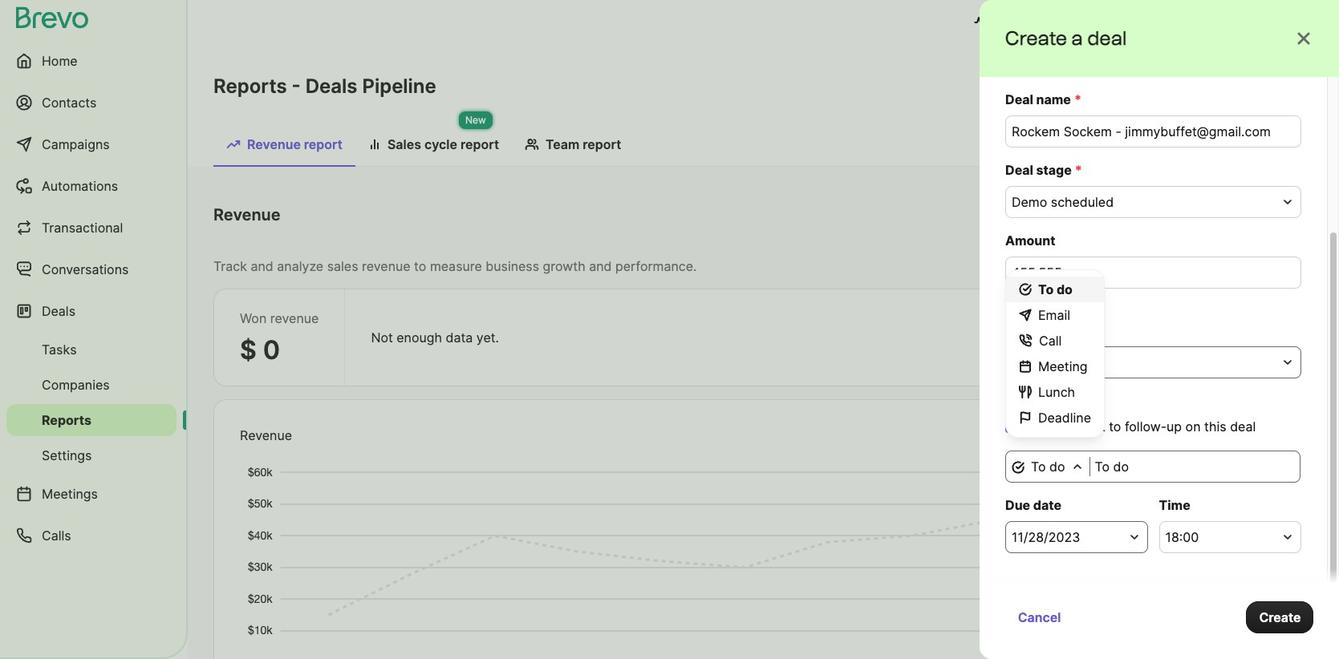 Task type: vqa. For each thing, say whether or not it's contained in the screenshot.
THE CREATE associated with Create deal
yes



Task type: describe. For each thing, give the bounding box(es) containing it.
automations
[[42, 178, 118, 194]]

revenue report
[[247, 136, 343, 152]]

1 horizontal spatial data
[[1122, 434, 1149, 450]]

call
[[1039, 333, 1062, 349]]

usd
[[1005, 294, 1029, 308]]

$
[[240, 335, 257, 366]]

list box containing to do
[[1005, 270, 1105, 438]]

10/12/2023
[[1012, 355, 1080, 371]]

* for deal stage *
[[1075, 162, 1082, 178]]

sales
[[387, 136, 421, 152]]

1 vertical spatial yet.
[[1153, 434, 1176, 450]]

name
[[1036, 91, 1071, 108]]

0
[[263, 335, 280, 366]]

performance.
[[615, 258, 697, 274]]

and for track
[[251, 258, 273, 274]]

revenue inside won revenue $ 0
[[270, 311, 319, 327]]

time
[[1159, 497, 1190, 514]]

won
[[240, 311, 267, 327]]

do inside 'popup button'
[[1050, 459, 1065, 475]]

none text field inside create a deal dialog
[[1005, 116, 1301, 148]]

track and analyze sales revenue to measure business growth and performance.
[[213, 258, 697, 274]]

meetings link
[[6, 475, 177, 514]]

11/28/2023
[[1012, 530, 1080, 546]]

1 vertical spatial deals
[[42, 303, 75, 319]]

deal inside button
[[1247, 434, 1273, 450]]

12/19/2022
[[1070, 213, 1138, 229]]

usage
[[993, 14, 1033, 30]]

meeting
[[1038, 359, 1088, 375]]

campaigns link
[[6, 125, 177, 164]]

10/12/2023 button
[[1005, 347, 1301, 379]]

0 vertical spatial to
[[1038, 282, 1054, 298]]

calls link
[[6, 517, 177, 555]]

contacts
[[42, 95, 97, 111]]

team
[[546, 136, 580, 152]]

deadline
[[1038, 410, 1091, 426]]

measure
[[430, 258, 482, 274]]

create for create a task
[[1005, 393, 1048, 409]]

due
[[1005, 497, 1030, 514]]

create a task
[[1005, 393, 1088, 409]]

create a deal dialog
[[980, 0, 1339, 660]]

18:00 button
[[1159, 522, 1301, 554]]

tasks link
[[6, 334, 177, 366]]

0 vertical spatial to
[[414, 258, 426, 274]]

date for close date
[[1044, 323, 1072, 339]]

create button
[[1246, 602, 1313, 634]]

create a deal
[[1005, 26, 1127, 50]]

track
[[213, 258, 247, 274]]

email
[[1038, 307, 1070, 323]]

- for deals
[[292, 75, 301, 98]]

0 vertical spatial do
[[1057, 282, 1073, 298]]

to do button
[[1005, 451, 1090, 483]]

date range
[[983, 213, 1050, 229]]

transactional link
[[6, 209, 177, 247]]

sales cycle report link
[[355, 128, 512, 165]]

this
[[1204, 419, 1227, 435]]

contacts link
[[6, 83, 177, 122]]

0 horizontal spatial yet.
[[476, 330, 499, 346]]

cycle
[[424, 136, 457, 152]]

report for team report
[[583, 136, 621, 152]]

up
[[1167, 419, 1182, 435]]

meetings
[[42, 486, 98, 502]]

revenue for date range
[[213, 205, 281, 225]]

usage and plan button
[[961, 6, 1102, 39]]

0 vertical spatial not
[[371, 330, 393, 346]]

on
[[1186, 419, 1201, 435]]

sales
[[327, 258, 358, 274]]

conversations link
[[6, 250, 177, 289]]

calls
[[42, 528, 71, 544]]

to inside create a deal dialog
[[1109, 419, 1121, 435]]

task for create a task to follow-up on this deal
[[1080, 419, 1105, 435]]

home
[[42, 53, 78, 69]]

automations link
[[6, 167, 177, 205]]

* for deal name *
[[1074, 91, 1082, 108]]

settings
[[42, 448, 92, 464]]

revenue for not enough data yet.
[[240, 428, 292, 444]]

deal for deal name
[[1005, 91, 1033, 108]]

11/28/2023 button
[[1005, 522, 1148, 554]]

tab list containing revenue report
[[213, 128, 1313, 167]]

sales cycle report
[[387, 136, 499, 152]]

and for usage
[[1036, 14, 1059, 30]]

1 horizontal spatial deals
[[305, 75, 357, 98]]

reports link
[[6, 404, 177, 436]]

create for create a deal
[[1005, 26, 1067, 50]]

conversations
[[42, 262, 129, 278]]



Task type: locate. For each thing, give the bounding box(es) containing it.
0 horizontal spatial -
[[292, 75, 301, 98]]

deal
[[1005, 91, 1033, 108], [1005, 162, 1033, 178]]

1 horizontal spatial to
[[1109, 419, 1121, 435]]

report down "reports - deals pipeline"
[[304, 136, 343, 152]]

lunch
[[1038, 384, 1075, 400]]

cancel button
[[1005, 602, 1074, 634]]

deals left pipeline
[[305, 75, 357, 98]]

revenue inside "revenue report" link
[[247, 136, 301, 152]]

1 vertical spatial task
[[1080, 419, 1105, 435]]

plan
[[1062, 14, 1089, 30]]

companies
[[42, 377, 110, 393]]

revenue up 0 at the left of the page
[[270, 311, 319, 327]]

companies link
[[6, 369, 177, 401]]

demo scheduled button
[[1005, 186, 1301, 218]]

None text field
[[1005, 116, 1301, 148]]

stage
[[1036, 162, 1072, 178]]

to up email
[[1038, 282, 1054, 298]]

create for create deal
[[1202, 434, 1244, 450]]

0 vertical spatial task
[[1061, 393, 1088, 409]]

scheduled
[[1051, 194, 1114, 210]]

1 vertical spatial revenue
[[270, 311, 319, 327]]

due date
[[1005, 497, 1062, 514]]

1 horizontal spatial revenue
[[362, 258, 411, 274]]

0 vertical spatial date
[[1044, 323, 1072, 339]]

1 horizontal spatial -
[[1139, 213, 1145, 229]]

create for create a task to follow-up on this deal
[[1025, 419, 1065, 435]]

1 deal from the top
[[1005, 91, 1033, 108]]

2 report from the left
[[461, 136, 499, 152]]

1 vertical spatial date
[[1033, 497, 1062, 514]]

enough
[[397, 330, 442, 346], [1073, 434, 1119, 450]]

report right "cycle"
[[461, 136, 499, 152]]

create
[[1005, 26, 1067, 50], [1005, 393, 1048, 409], [1025, 419, 1065, 435], [1202, 434, 1244, 450], [1259, 610, 1301, 626]]

not enough data yet. down track and analyze sales revenue to measure business growth and performance.
[[371, 330, 499, 346]]

growth
[[543, 258, 586, 274]]

to do
[[1038, 282, 1073, 298], [1031, 459, 1065, 475]]

to left follow-
[[1109, 419, 1121, 435]]

close
[[1005, 323, 1041, 339]]

0 vertical spatial deal
[[1005, 91, 1033, 108]]

to do up email
[[1038, 282, 1073, 298]]

tasks
[[42, 342, 77, 358]]

and right growth
[[589, 258, 612, 274]]

3 report from the left
[[583, 136, 621, 152]]

reports up "revenue report" link
[[213, 75, 287, 98]]

1 vertical spatial a
[[1051, 393, 1058, 409]]

campaigns
[[42, 136, 110, 152]]

revenue right sales
[[362, 258, 411, 274]]

1 horizontal spatial yet.
[[1153, 434, 1176, 450]]

not enough data yet.
[[371, 330, 499, 346], [1047, 434, 1176, 450]]

do
[[1057, 282, 1073, 298], [1050, 459, 1065, 475]]

* right name
[[1074, 91, 1082, 108]]

report right team
[[583, 136, 621, 152]]

0 horizontal spatial revenue
[[270, 311, 319, 327]]

a for create a task to follow-up on this deal
[[1069, 419, 1076, 435]]

data down measure
[[446, 330, 473, 346]]

0 vertical spatial yet.
[[476, 330, 499, 346]]

1 vertical spatial not enough data yet.
[[1047, 434, 1176, 450]]

deals
[[305, 75, 357, 98], [42, 303, 75, 319]]

0 horizontal spatial enough
[[397, 330, 442, 346]]

reports - deals pipeline
[[213, 75, 436, 98]]

enough down track and analyze sales revenue to measure business growth and performance.
[[397, 330, 442, 346]]

settings link
[[6, 440, 177, 472]]

* right stage
[[1075, 162, 1082, 178]]

create a task to follow-up on this deal
[[1025, 419, 1256, 435]]

enough down deadline
[[1073, 434, 1119, 450]]

0 vertical spatial deals
[[305, 75, 357, 98]]

team report link
[[512, 128, 634, 165]]

data left the up
[[1122, 434, 1149, 450]]

1 horizontal spatial not
[[1047, 434, 1069, 450]]

1 vertical spatial -
[[1139, 213, 1145, 229]]

yet. down business
[[476, 330, 499, 346]]

to up due date
[[1031, 459, 1046, 475]]

2 vertical spatial revenue
[[240, 428, 292, 444]]

analyze
[[277, 258, 323, 274]]

1 vertical spatial enough
[[1073, 434, 1119, 450]]

12/19/2022 - 01/06/2023
[[1070, 213, 1218, 229]]

2 horizontal spatial report
[[583, 136, 621, 152]]

cancel
[[1018, 610, 1061, 626]]

task for create a task
[[1061, 393, 1088, 409]]

reports up settings in the left of the page
[[42, 412, 91, 428]]

1 horizontal spatial reports
[[213, 75, 287, 98]]

to
[[414, 258, 426, 274], [1109, 419, 1121, 435]]

0 vertical spatial revenue
[[247, 136, 301, 152]]

1 vertical spatial reports
[[42, 412, 91, 428]]

0 vertical spatial revenue
[[362, 258, 411, 274]]

and
[[1036, 14, 1059, 30], [251, 258, 273, 274], [589, 258, 612, 274]]

report for revenue report
[[304, 136, 343, 152]]

0 vertical spatial not enough data yet.
[[371, 330, 499, 346]]

0 vertical spatial reports
[[213, 75, 287, 98]]

demo scheduled
[[1012, 194, 1114, 210]]

close date
[[1005, 323, 1072, 339]]

transactional
[[42, 220, 123, 236]]

deal up demo
[[1005, 162, 1033, 178]]

deal left name
[[1005, 91, 1033, 108]]

a for create a deal
[[1072, 26, 1083, 50]]

to do inside 'popup button'
[[1031, 459, 1065, 475]]

1 horizontal spatial and
[[589, 258, 612, 274]]

deal
[[1088, 26, 1127, 50], [1230, 419, 1256, 435], [1247, 434, 1273, 450]]

to do up due date
[[1031, 459, 1065, 475]]

1 vertical spatial *
[[1075, 162, 1082, 178]]

2 vertical spatial a
[[1069, 419, 1076, 435]]

0 vertical spatial *
[[1074, 91, 1082, 108]]

0 vertical spatial a
[[1072, 26, 1083, 50]]

deals up tasks
[[42, 303, 75, 319]]

pipeline
[[362, 75, 436, 98]]

1 horizontal spatial report
[[461, 136, 499, 152]]

report
[[304, 136, 343, 152], [461, 136, 499, 152], [583, 136, 621, 152]]

a for create a task
[[1051, 393, 1058, 409]]

2 horizontal spatial and
[[1036, 14, 1059, 30]]

0 horizontal spatial and
[[251, 258, 273, 274]]

1 horizontal spatial enough
[[1073, 434, 1119, 450]]

do up due date
[[1050, 459, 1065, 475]]

deals link
[[6, 292, 177, 331]]

*
[[1074, 91, 1082, 108], [1075, 162, 1082, 178]]

home link
[[6, 42, 177, 80]]

to left measure
[[414, 258, 426, 274]]

1 vertical spatial to
[[1109, 419, 1121, 435]]

range
[[1015, 213, 1050, 229]]

0 horizontal spatial to
[[414, 258, 426, 274]]

0 horizontal spatial reports
[[42, 412, 91, 428]]

1 vertical spatial do
[[1050, 459, 1065, 475]]

2 deal from the top
[[1005, 162, 1033, 178]]

do up email
[[1057, 282, 1073, 298]]

0 vertical spatial enough
[[397, 330, 442, 346]]

tab list
[[213, 128, 1313, 167]]

None text field
[[1005, 257, 1301, 289], [1089, 451, 1301, 483], [1005, 257, 1301, 289], [1089, 451, 1301, 483]]

team report
[[546, 136, 621, 152]]

date up 10/12/2023
[[1044, 323, 1072, 339]]

and right track
[[251, 258, 273, 274]]

a
[[1072, 26, 1083, 50], [1051, 393, 1058, 409], [1069, 419, 1076, 435]]

to
[[1038, 282, 1054, 298], [1031, 459, 1046, 475]]

0 horizontal spatial report
[[304, 136, 343, 152]]

0 horizontal spatial not enough data yet.
[[371, 330, 499, 346]]

0 horizontal spatial data
[[446, 330, 473, 346]]

1 vertical spatial deal
[[1005, 162, 1033, 178]]

date
[[983, 213, 1012, 229]]

yet. left on
[[1153, 434, 1176, 450]]

18:00
[[1165, 530, 1199, 546]]

revenue
[[362, 258, 411, 274], [270, 311, 319, 327]]

revenue report link
[[213, 128, 355, 167]]

0 horizontal spatial deals
[[42, 303, 75, 319]]

1 report from the left
[[304, 136, 343, 152]]

revenue
[[247, 136, 301, 152], [213, 205, 281, 225], [240, 428, 292, 444]]

- for 01/06/2023
[[1139, 213, 1145, 229]]

and inside button
[[1036, 14, 1059, 30]]

reports for reports - deals pipeline
[[213, 75, 287, 98]]

create deal button
[[1188, 426, 1287, 458]]

won revenue $ 0
[[240, 311, 319, 366]]

1 vertical spatial data
[[1122, 434, 1149, 450]]

demo
[[1012, 194, 1047, 210]]

1 vertical spatial revenue
[[213, 205, 281, 225]]

to inside 'to do' 'popup button'
[[1031, 459, 1046, 475]]

1 horizontal spatial not enough data yet.
[[1047, 434, 1176, 450]]

0 vertical spatial -
[[292, 75, 301, 98]]

date for due date
[[1033, 497, 1062, 514]]

date
[[1044, 323, 1072, 339], [1033, 497, 1062, 514]]

0 horizontal spatial not
[[371, 330, 393, 346]]

task down create a task
[[1080, 419, 1105, 435]]

- right 12/19/2022
[[1139, 213, 1145, 229]]

0 vertical spatial to do
[[1038, 282, 1073, 298]]

and left plan
[[1036, 14, 1059, 30]]

not enough data yet. down deadline
[[1047, 434, 1176, 450]]

deal for deal stage
[[1005, 162, 1033, 178]]

deal stage *
[[1005, 162, 1082, 178]]

create deal
[[1202, 434, 1273, 450]]

0 vertical spatial data
[[446, 330, 473, 346]]

1 vertical spatial not
[[1047, 434, 1069, 450]]

business
[[486, 258, 539, 274]]

1 vertical spatial to
[[1031, 459, 1046, 475]]

01/06/2023
[[1147, 213, 1218, 229]]

1 vertical spatial to do
[[1031, 459, 1065, 475]]

reports for reports
[[42, 412, 91, 428]]

follow-
[[1125, 419, 1167, 435]]

deal name *
[[1005, 91, 1082, 108]]

-
[[292, 75, 301, 98], [1139, 213, 1145, 229]]

task up deadline
[[1061, 393, 1088, 409]]

usage and plan
[[993, 14, 1089, 30]]

data
[[446, 330, 473, 346], [1122, 434, 1149, 450]]

date right due
[[1033, 497, 1062, 514]]

list box
[[1005, 270, 1105, 438]]

- up revenue report
[[292, 75, 301, 98]]

amount
[[1005, 233, 1056, 249]]



